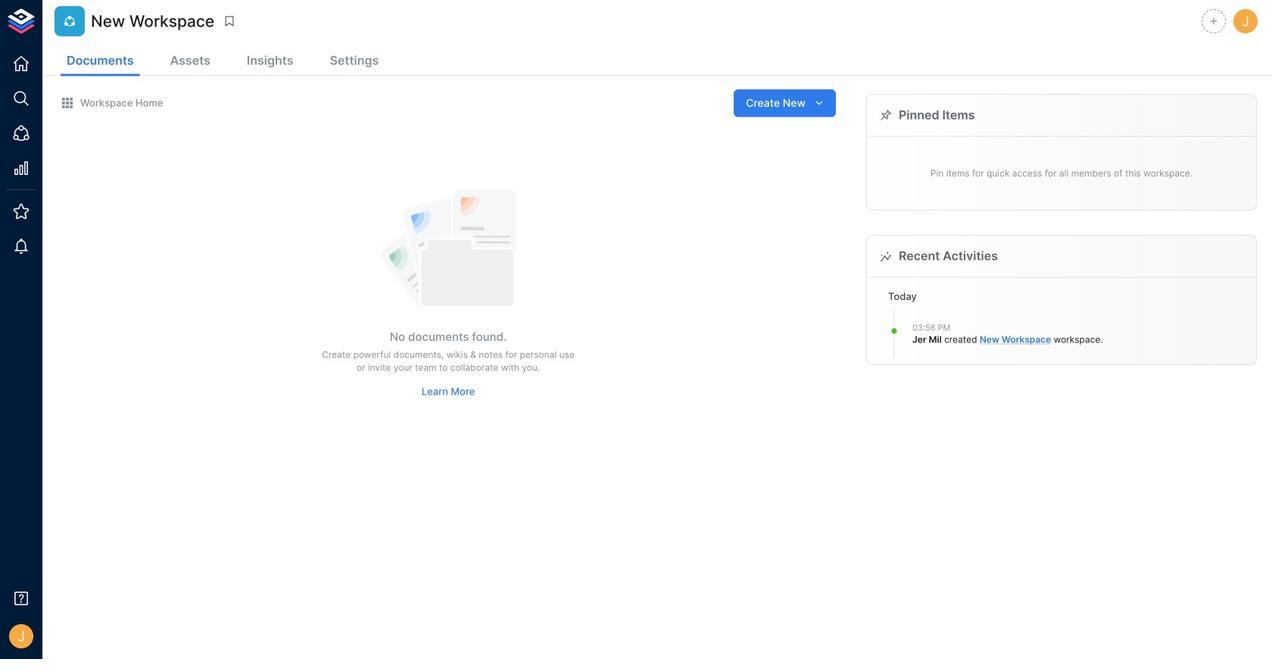 Task type: vqa. For each thing, say whether or not it's contained in the screenshot.
Bookmark image
yes



Task type: locate. For each thing, give the bounding box(es) containing it.
bookmark image
[[223, 14, 237, 28]]



